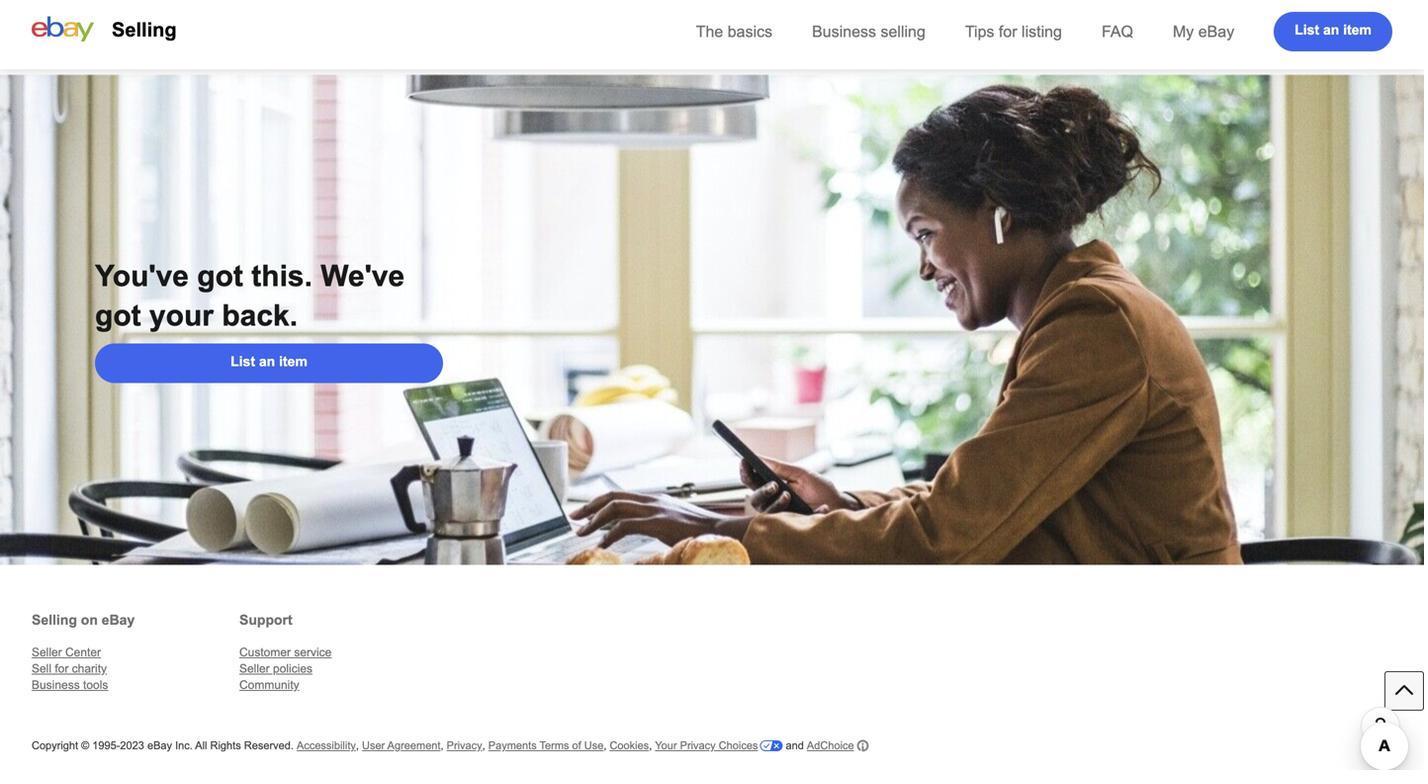 Task type: locate. For each thing, give the bounding box(es) containing it.
, left payments
[[482, 740, 485, 752]]

got
[[197, 260, 243, 293], [95, 299, 141, 332]]

support
[[239, 613, 292, 628]]

seller up sell
[[32, 646, 62, 659]]

inc.
[[175, 740, 193, 752]]

for right the tips
[[999, 23, 1017, 41]]

selling
[[112, 19, 177, 41], [32, 613, 77, 628]]

0 horizontal spatial item
[[279, 354, 308, 369]]

, left "privacy" link
[[441, 740, 444, 752]]

privacy link
[[447, 740, 482, 753]]

1 vertical spatial business
[[32, 679, 80, 692]]

privacy
[[447, 740, 482, 752], [680, 740, 716, 752]]

the basics link
[[696, 23, 773, 41]]

choices
[[719, 740, 758, 752]]

copyright
[[32, 740, 78, 752]]

business selling
[[812, 23, 926, 41]]

for
[[999, 23, 1017, 41], [55, 662, 69, 676]]

list an item
[[1295, 22, 1372, 38], [231, 354, 308, 369]]

accessibility
[[297, 740, 356, 752]]

the basics
[[696, 23, 773, 41]]

your
[[149, 299, 214, 332]]

1 vertical spatial ebay
[[102, 613, 135, 628]]

service
[[294, 646, 332, 659]]

1 vertical spatial seller
[[239, 662, 270, 676]]

1 vertical spatial list an item
[[231, 354, 308, 369]]

adchoice link
[[807, 739, 869, 754]]

center
[[65, 646, 101, 659]]

adchoice
[[807, 740, 854, 752]]

0 horizontal spatial list an item link
[[95, 344, 443, 383]]

for down seller center link
[[55, 662, 69, 676]]

cookies
[[610, 740, 649, 752]]

this.
[[251, 260, 312, 293]]

1 horizontal spatial business
[[812, 23, 876, 41]]

1 horizontal spatial got
[[197, 260, 243, 293]]

0 vertical spatial list an item
[[1295, 22, 1372, 38]]

,
[[356, 740, 359, 752], [441, 740, 444, 752], [482, 740, 485, 752], [604, 740, 607, 752], [649, 740, 652, 752]]

business down sell for charity link in the bottom left of the page
[[32, 679, 80, 692]]

2 vertical spatial ebay
[[147, 740, 172, 752]]

0 vertical spatial item
[[1343, 22, 1372, 38]]

got down you've
[[95, 299, 141, 332]]

0 vertical spatial seller
[[32, 646, 62, 659]]

business left the selling at the top of the page
[[812, 23, 876, 41]]

agreement
[[387, 740, 441, 752]]

0 horizontal spatial seller
[[32, 646, 62, 659]]

tips for listing link
[[965, 23, 1062, 41]]

, left 'user'
[[356, 740, 359, 752]]

0 vertical spatial for
[[999, 23, 1017, 41]]

privacy left payments
[[447, 740, 482, 752]]

policies
[[273, 662, 313, 676]]

item for the leftmost the list an item link
[[279, 354, 308, 369]]

1 horizontal spatial privacy
[[680, 740, 716, 752]]

an
[[1323, 22, 1340, 38], [259, 354, 275, 369]]

sell for charity link
[[32, 662, 107, 676]]

customer service seller policies community
[[239, 646, 332, 692]]

seller policies link
[[239, 662, 313, 676]]

0 horizontal spatial ebay
[[102, 613, 135, 628]]

and
[[786, 740, 804, 752]]

rights
[[210, 740, 241, 752]]

business inside the seller center sell for charity business tools
[[32, 679, 80, 692]]

ebay right my
[[1199, 23, 1235, 41]]

1 vertical spatial list an item link
[[95, 344, 443, 383]]

seller
[[32, 646, 62, 659], [239, 662, 270, 676]]

0 vertical spatial got
[[197, 260, 243, 293]]

5 , from the left
[[649, 740, 652, 752]]

1 horizontal spatial seller
[[239, 662, 270, 676]]

3 , from the left
[[482, 740, 485, 752]]

you've got this. we've got your back.
[[95, 260, 405, 332]]

1 , from the left
[[356, 740, 359, 752]]

0 horizontal spatial an
[[259, 354, 275, 369]]

, left your
[[649, 740, 652, 752]]

ebay right on
[[102, 613, 135, 628]]

your
[[655, 740, 677, 752]]

tips for listing
[[965, 23, 1062, 41]]

1 vertical spatial an
[[259, 354, 275, 369]]

user
[[362, 740, 385, 752]]

business tools link
[[32, 679, 108, 692]]

0 horizontal spatial list
[[231, 354, 255, 369]]

listing
[[1022, 23, 1062, 41]]

got up your
[[197, 260, 243, 293]]

seller down customer
[[239, 662, 270, 676]]

1 horizontal spatial selling
[[112, 19, 177, 41]]

1 vertical spatial got
[[95, 299, 141, 332]]

on
[[81, 613, 98, 628]]

0 vertical spatial ebay
[[1199, 23, 1235, 41]]

1 vertical spatial list
[[231, 354, 255, 369]]

1 horizontal spatial item
[[1343, 22, 1372, 38]]

1 horizontal spatial list
[[1295, 22, 1320, 38]]

list
[[1295, 22, 1320, 38], [231, 354, 255, 369]]

0 vertical spatial an
[[1323, 22, 1340, 38]]

1 vertical spatial for
[[55, 662, 69, 676]]

business
[[812, 23, 876, 41], [32, 679, 80, 692]]

1 vertical spatial item
[[279, 354, 308, 369]]

ebay
[[1199, 23, 1235, 41], [102, 613, 135, 628], [147, 740, 172, 752]]

, left "cookies"
[[604, 740, 607, 752]]

item
[[1343, 22, 1372, 38], [279, 354, 308, 369]]

we've
[[321, 260, 405, 293]]

customer
[[239, 646, 291, 659]]

0 horizontal spatial for
[[55, 662, 69, 676]]

ebay left inc.
[[147, 740, 172, 752]]

tips
[[965, 23, 995, 41]]

1 horizontal spatial list an item link
[[1274, 12, 1393, 51]]

1 horizontal spatial ebay
[[147, 740, 172, 752]]

0 horizontal spatial privacy
[[447, 740, 482, 752]]

faq link
[[1102, 23, 1133, 41]]

1 vertical spatial selling
[[32, 613, 77, 628]]

item for topmost the list an item link
[[1343, 22, 1372, 38]]

1 horizontal spatial an
[[1323, 22, 1340, 38]]

the
[[696, 23, 723, 41]]

list for topmost the list an item link
[[1295, 22, 1320, 38]]

2 , from the left
[[441, 740, 444, 752]]

©
[[81, 740, 89, 752]]

list an item link
[[1274, 12, 1393, 51], [95, 344, 443, 383]]

privacy right your
[[680, 740, 716, 752]]

0 horizontal spatial business
[[32, 679, 80, 692]]

1995-
[[92, 740, 120, 752]]

0 vertical spatial selling
[[112, 19, 177, 41]]

0 horizontal spatial got
[[95, 299, 141, 332]]

0 horizontal spatial selling
[[32, 613, 77, 628]]

0 vertical spatial list
[[1295, 22, 1320, 38]]



Task type: describe. For each thing, give the bounding box(es) containing it.
reserved.
[[244, 740, 294, 752]]

1 horizontal spatial list an item
[[1295, 22, 1372, 38]]

my
[[1173, 23, 1194, 41]]

2 horizontal spatial ebay
[[1199, 23, 1235, 41]]

1 privacy from the left
[[447, 740, 482, 752]]

cookies link
[[610, 740, 649, 753]]

0 vertical spatial list an item link
[[1274, 12, 1393, 51]]

community
[[239, 679, 299, 692]]

2 privacy from the left
[[680, 740, 716, 752]]

all
[[195, 740, 207, 752]]

charity
[[72, 662, 107, 676]]

0 vertical spatial business
[[812, 23, 876, 41]]

and adchoice
[[783, 740, 854, 752]]

seller center link
[[32, 646, 101, 659]]

list for the leftmost the list an item link
[[231, 354, 255, 369]]

tools
[[83, 679, 108, 692]]

your privacy choices link
[[655, 740, 783, 753]]

payments terms of use link
[[488, 740, 604, 753]]

accessibility link
[[297, 740, 356, 753]]

1 horizontal spatial for
[[999, 23, 1017, 41]]

payments
[[488, 740, 537, 752]]

4 , from the left
[[604, 740, 607, 752]]

customer service link
[[239, 646, 332, 659]]

you've
[[95, 260, 189, 293]]

of
[[572, 740, 581, 752]]

selling for selling on ebay
[[32, 613, 77, 628]]

help, opens dialogs image
[[1371, 717, 1391, 737]]

back.
[[222, 299, 298, 332]]

for inside the seller center sell for charity business tools
[[55, 662, 69, 676]]

seller inside the seller center sell for charity business tools
[[32, 646, 62, 659]]

seller inside customer service seller policies community
[[239, 662, 270, 676]]

selling on ebay
[[32, 613, 135, 628]]

sell
[[32, 662, 51, 676]]

selling
[[881, 23, 926, 41]]

my ebay link
[[1173, 23, 1235, 41]]

terms
[[540, 740, 569, 752]]

my ebay
[[1173, 23, 1235, 41]]

business selling link
[[812, 23, 926, 41]]

faq
[[1102, 23, 1133, 41]]

community link
[[239, 679, 299, 692]]

copyright © 1995-2023 ebay inc. all rights reserved. accessibility , user agreement , privacy , payments terms of use , cookies , your privacy choices
[[32, 740, 758, 752]]

0 horizontal spatial list an item
[[231, 354, 308, 369]]

2023
[[120, 740, 144, 752]]

basics
[[728, 23, 773, 41]]

seller center sell for charity business tools
[[32, 646, 108, 692]]

use
[[584, 740, 604, 752]]

selling for selling
[[112, 19, 177, 41]]

user agreement link
[[362, 740, 441, 753]]



Task type: vqa. For each thing, say whether or not it's contained in the screenshot.
THE BUSINESS inside the Seller Center Sell for charity Business tools
yes



